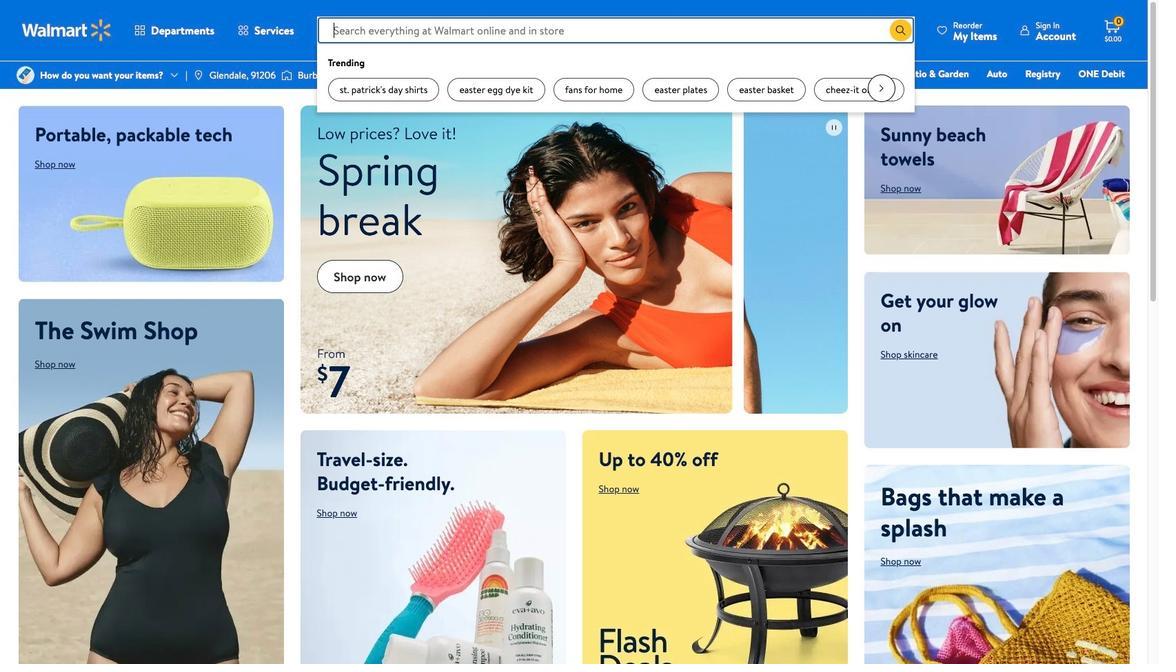 Task type: describe. For each thing, give the bounding box(es) containing it.
trending element
[[323, 72, 908, 104]]

walmart image
[[22, 19, 112, 41]]

1 horizontal spatial  image
[[193, 70, 204, 81]]

next slide of list image
[[868, 75, 896, 102]]

trending group
[[317, 44, 915, 107]]

2 horizontal spatial  image
[[281, 68, 293, 82]]

view spring break. low prices? love it! from seven dollars. shop now. image shows three people in bathing suits standing next to the ocean, pause video image
[[826, 119, 843, 136]]



Task type: locate. For each thing, give the bounding box(es) containing it.
 image
[[17, 66, 34, 84], [281, 68, 293, 82], [193, 70, 204, 81]]

Search search field
[[317, 17, 915, 44]]

0 horizontal spatial  image
[[17, 66, 34, 84]]

clear search field text image
[[874, 25, 885, 36]]

search icon image
[[896, 25, 907, 36]]

Walmart Site-Wide search field
[[317, 17, 915, 113]]



Task type: vqa. For each thing, say whether or not it's contained in the screenshot.
"Walmart Site-Wide" SEARCH BOX
yes



